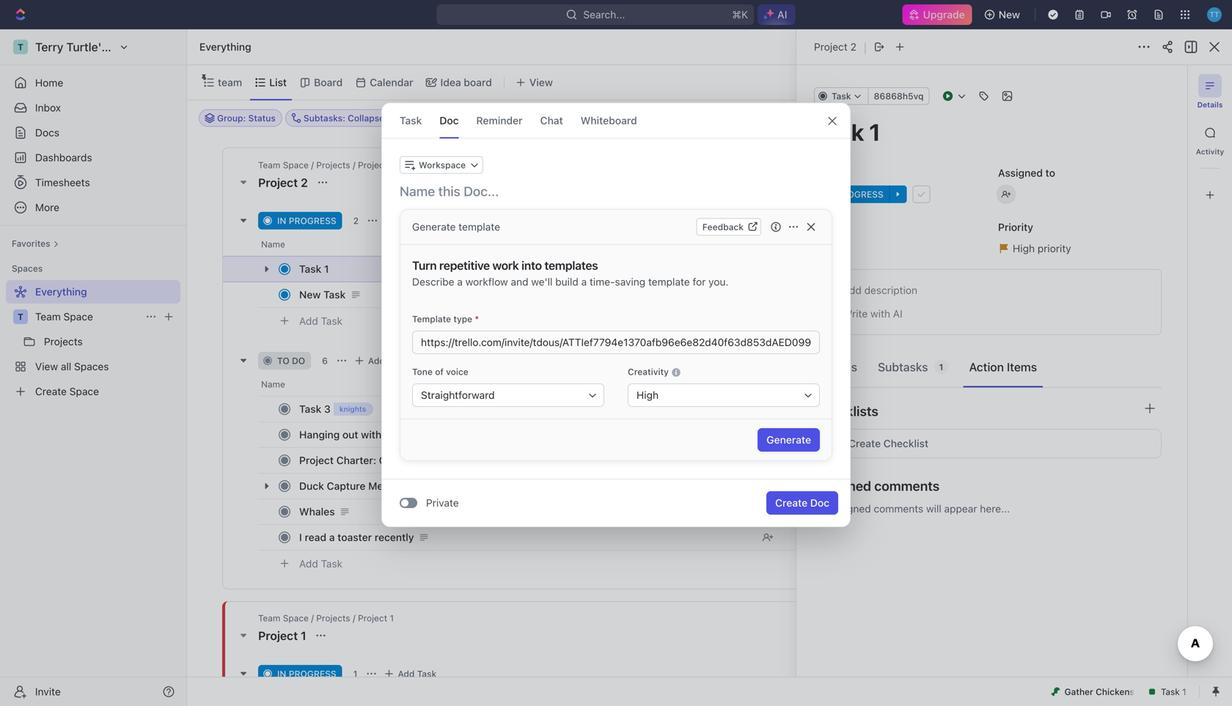 Task type: vqa. For each thing, say whether or not it's contained in the screenshot.
the to the left
no



Task type: locate. For each thing, give the bounding box(es) containing it.
a right build
[[581, 276, 587, 288]]

progress down project 1
[[289, 669, 336, 679]]

progress down project 2 on the top left of page
[[289, 216, 336, 226]]

and inside turn repetitive work into templates describe a workflow and we'll build a time-saving template for you.
[[511, 276, 528, 288]]

details up checklists
[[820, 360, 857, 374]]

task button
[[400, 103, 422, 138]]

2 vertical spatial 2
[[353, 216, 359, 226]]

inbox link
[[6, 96, 180, 120]]

1 horizontal spatial a
[[457, 276, 463, 288]]

create for create checklist
[[849, 437, 881, 450]]

progress for 1
[[289, 669, 336, 679]]

1
[[324, 263, 329, 275], [939, 362, 944, 372], [301, 629, 306, 643], [353, 669, 357, 679]]

1 vertical spatial and
[[413, 454, 431, 466]]

0 vertical spatial progress
[[289, 216, 336, 226]]

hanging
[[299, 429, 340, 441]]

i
[[299, 531, 302, 543]]

add task for 6
[[368, 356, 407, 366]]

1 horizontal spatial and
[[511, 276, 528, 288]]

comments inside dropdown button
[[874, 478, 940, 494]]

in down project 2 on the top left of page
[[277, 216, 286, 226]]

action items button
[[963, 354, 1043, 381]]

2 progress from the top
[[289, 669, 336, 679]]

t
[[18, 312, 23, 322]]

1 vertical spatial doc
[[810, 497, 829, 509]]

1 vertical spatial assigned
[[814, 478, 871, 494]]

reminder
[[476, 114, 523, 127]]

in
[[277, 216, 286, 226], [277, 669, 286, 679]]

doc button
[[440, 103, 459, 138]]

assigned comments
[[814, 478, 940, 494]]

1 vertical spatial to
[[277, 356, 289, 366]]

new inside button
[[999, 8, 1020, 21]]

with left ai
[[871, 308, 890, 320]]

high
[[637, 389, 659, 401]]

1 horizontal spatial 2
[[353, 216, 359, 226]]

1 vertical spatial new
[[299, 289, 321, 301]]

1 horizontal spatial create
[[849, 437, 881, 450]]

0 horizontal spatial assigned
[[814, 478, 871, 494]]

create inside 'button'
[[775, 497, 808, 509]]

template up "repetitive" in the left top of the page
[[459, 221, 500, 233]]

1 horizontal spatial new
[[999, 8, 1020, 21]]

2 for project 2
[[301, 176, 308, 190]]

1 vertical spatial with
[[361, 429, 382, 441]]

timesheets link
[[6, 171, 180, 194]]

0 vertical spatial in
[[277, 216, 286, 226]]

create for create doc
[[775, 497, 808, 509]]

1 horizontal spatial with
[[871, 308, 890, 320]]

doc down idea
[[440, 114, 459, 127]]

1 vertical spatial template
[[648, 276, 690, 288]]

1 vertical spatial generate
[[767, 434, 811, 446]]

you.
[[709, 276, 729, 288]]

new down task 1
[[299, 289, 321, 301]]

progress
[[289, 216, 336, 226], [289, 669, 336, 679]]

a
[[457, 276, 463, 288], [581, 276, 587, 288], [329, 531, 335, 543]]

1 vertical spatial 2
[[301, 176, 308, 190]]

details button
[[814, 354, 863, 381]]

0 vertical spatial 2
[[850, 41, 857, 53]]

everything
[[199, 41, 251, 53]]

0 horizontal spatial create
[[775, 497, 808, 509]]

duck
[[299, 480, 324, 492]]

reminder button
[[476, 103, 523, 138]]

create checklist
[[849, 437, 929, 450]]

progress for 2
[[289, 216, 336, 226]]

0 vertical spatial new
[[999, 8, 1020, 21]]

spaces
[[12, 263, 43, 274]]

template
[[459, 221, 500, 233], [648, 276, 690, 288]]

private
[[426, 497, 459, 509]]

workspace button
[[400, 156, 483, 174]]

1 vertical spatial in
[[277, 669, 286, 679]]

task inside 'new task' link
[[323, 289, 346, 301]]

0 vertical spatial comments
[[874, 478, 940, 494]]

e.g. Bug report, Sales KPIs, Employee Accountability Form text field
[[421, 332, 811, 354]]

new right upgrade
[[999, 8, 1020, 21]]

docs link
[[6, 121, 180, 144]]

activity
[[1196, 147, 1224, 156]]

team space link
[[35, 305, 139, 329]]

generate for generate
[[767, 434, 811, 446]]

sidebar navigation
[[0, 29, 187, 706]]

and
[[511, 276, 528, 288], [413, 454, 431, 466]]

checklists button
[[814, 394, 1162, 429]]

write
[[843, 308, 868, 320]]

0 vertical spatial doc
[[440, 114, 459, 127]]

project for project 1
[[258, 629, 298, 643]]

assigned up assigned
[[814, 478, 871, 494]]

0 vertical spatial template
[[459, 221, 500, 233]]

comments down assigned comments
[[874, 503, 923, 515]]

hanging out with friends link
[[296, 424, 750, 446]]

86868h5vq
[[874, 91, 924, 101]]

generate inside button
[[767, 434, 811, 446]]

task inside turn repetitive work into templates dialog
[[400, 114, 422, 127]]

create inside button
[[849, 437, 881, 450]]

2 inside project 2 |
[[850, 41, 857, 53]]

turn repetitive work into templates dialog
[[381, 103, 851, 527]]

template left for
[[648, 276, 690, 288]]

project inside project 2 |
[[814, 41, 848, 53]]

tone of voice
[[412, 367, 468, 377]]

details
[[1197, 100, 1223, 109], [820, 360, 857, 374]]

0 horizontal spatial details
[[820, 360, 857, 374]]

and down into
[[511, 276, 528, 288]]

0 horizontal spatial doc
[[440, 114, 459, 127]]

details up activity
[[1197, 100, 1223, 109]]

templates
[[544, 259, 598, 272]]

add
[[399, 216, 416, 226], [843, 284, 862, 296], [299, 315, 318, 327], [368, 356, 385, 366], [299, 558, 318, 570], [398, 669, 415, 679]]

2 in from the top
[[277, 669, 286, 679]]

invite
[[35, 686, 61, 698]]

project 2
[[258, 176, 311, 190]]

0 vertical spatial with
[[871, 308, 890, 320]]

1 vertical spatial in progress
[[277, 669, 336, 679]]

in progress down project 1
[[277, 669, 336, 679]]

add task button
[[381, 212, 444, 230], [293, 312, 348, 330], [351, 352, 413, 370], [293, 555, 348, 573], [380, 665, 442, 683]]

assigned to
[[998, 167, 1055, 179]]

generate up 'create doc'
[[767, 434, 811, 446]]

generate up turn
[[412, 221, 456, 233]]

1 horizontal spatial to
[[1046, 167, 1055, 179]]

create left all
[[775, 497, 808, 509]]

we'll
[[531, 276, 553, 288]]

action items
[[969, 360, 1037, 374]]

comments up all assigned comments will appear here...
[[874, 478, 940, 494]]

1 vertical spatial create
[[775, 497, 808, 509]]

0 vertical spatial and
[[511, 276, 528, 288]]

home link
[[6, 71, 180, 95]]

1 horizontal spatial template
[[648, 276, 690, 288]]

board link
[[311, 72, 343, 93]]

feedback button
[[697, 218, 761, 236]]

1 in from the top
[[277, 216, 286, 226]]

Search tasks... text field
[[1077, 107, 1223, 129]]

task 3
[[299, 403, 331, 415]]

in progress down project 2 on the top left of page
[[277, 216, 336, 226]]

0 vertical spatial generate
[[412, 221, 456, 233]]

turn
[[412, 259, 437, 272]]

assignees
[[620, 113, 663, 123]]

1 horizontal spatial details
[[1197, 100, 1223, 109]]

generate template
[[412, 221, 500, 233]]

0 vertical spatial details
[[1197, 100, 1223, 109]]

0 horizontal spatial and
[[413, 454, 431, 466]]

tone
[[412, 367, 433, 377]]

1 horizontal spatial doc
[[810, 497, 829, 509]]

add task button for 6
[[351, 352, 413, 370]]

assigned inside dropdown button
[[814, 478, 871, 494]]

add task
[[399, 216, 438, 226], [299, 315, 343, 327], [368, 356, 407, 366], [299, 558, 343, 570], [398, 669, 437, 679]]

a right read at bottom left
[[329, 531, 335, 543]]

*
[[475, 314, 479, 324]]

in for 1
[[277, 669, 286, 679]]

high button
[[628, 384, 820, 407]]

new for new
[[999, 8, 1020, 21]]

2
[[850, 41, 857, 53], [301, 176, 308, 190], [353, 216, 359, 226]]

everything link
[[196, 38, 255, 56]]

create down checklists
[[849, 437, 881, 450]]

0 vertical spatial create
[[849, 437, 881, 450]]

task inside task 3 link
[[299, 403, 321, 415]]

and right geode
[[413, 454, 431, 466]]

geode
[[379, 454, 411, 466]]

1 vertical spatial details
[[820, 360, 857, 374]]

to do
[[277, 356, 305, 366]]

assigned down edit task name "text box"
[[998, 167, 1043, 179]]

team link
[[215, 72, 242, 93]]

chat button
[[540, 103, 563, 138]]

i read a toaster recently
[[299, 531, 414, 543]]

1 vertical spatial progress
[[289, 669, 336, 679]]

favorites
[[12, 238, 50, 249]]

workspace button
[[400, 156, 483, 174]]

new button
[[978, 3, 1029, 26]]

a down "repetitive" in the left top of the page
[[457, 276, 463, 288]]

task
[[400, 114, 422, 127], [418, 216, 438, 226], [299, 263, 321, 275], [323, 289, 346, 301], [321, 315, 343, 327], [387, 356, 407, 366], [299, 403, 321, 415], [321, 558, 343, 570], [417, 669, 437, 679]]

2 in progress from the top
[[277, 669, 336, 679]]

1 horizontal spatial assigned
[[998, 167, 1043, 179]]

with inside button
[[871, 308, 890, 320]]

with right 'out'
[[361, 429, 382, 441]]

0 horizontal spatial with
[[361, 429, 382, 441]]

1 in progress from the top
[[277, 216, 336, 226]]

task inside task 1 link
[[299, 263, 321, 275]]

add task button for 2
[[381, 212, 444, 230]]

2 horizontal spatial 2
[[850, 41, 857, 53]]

tools
[[472, 454, 498, 466]]

generate
[[412, 221, 456, 233], [767, 434, 811, 446]]

0 horizontal spatial generate
[[412, 221, 456, 233]]

0 horizontal spatial new
[[299, 289, 321, 301]]

task sidebar navigation tab list
[[1194, 74, 1226, 207]]

doc down assigned comments
[[810, 497, 829, 509]]

0 vertical spatial in progress
[[277, 216, 336, 226]]

create
[[849, 437, 881, 450], [775, 497, 808, 509]]

0 horizontal spatial 2
[[301, 176, 308, 190]]

0 vertical spatial assigned
[[998, 167, 1043, 179]]

1 horizontal spatial generate
[[767, 434, 811, 446]]

6
[[322, 356, 328, 366]]

1 progress from the top
[[289, 216, 336, 226]]

in down project 1
[[277, 669, 286, 679]]

0 horizontal spatial template
[[459, 221, 500, 233]]

team
[[218, 76, 242, 88]]

whiteboard
[[581, 114, 637, 127]]

|
[[864, 40, 867, 54]]



Task type: describe. For each thing, give the bounding box(es) containing it.
type
[[454, 314, 472, 324]]

generate for generate template
[[412, 221, 456, 233]]

assigned for assigned to
[[998, 167, 1043, 179]]

assignees button
[[602, 109, 670, 127]]

assigned comments button
[[814, 469, 1162, 504]]

read
[[305, 531, 326, 543]]

in progress for 1
[[277, 669, 336, 679]]

Edit task name text field
[[814, 118, 1162, 146]]

add description button
[[819, 279, 1157, 302]]

update
[[501, 454, 536, 466]]

assigned for assigned comments
[[814, 478, 871, 494]]

project 2 |
[[814, 40, 867, 54]]

write with ai
[[843, 308, 903, 320]]

checklist
[[884, 437, 929, 450]]

project for project 2
[[258, 176, 298, 190]]

new for new task
[[299, 289, 321, 301]]

into
[[522, 259, 542, 272]]

doc inside 'button'
[[810, 497, 829, 509]]

assigned
[[829, 503, 871, 515]]

new task
[[299, 289, 346, 301]]

project 2 link
[[814, 41, 857, 53]]

favorites button
[[6, 235, 65, 252]]

drumstick bite image
[[1051, 688, 1060, 696]]

add task for 1
[[398, 669, 437, 679]]

ai
[[893, 308, 903, 320]]

template inside turn repetitive work into templates describe a workflow and we'll build a time-saving template for you.
[[648, 276, 690, 288]]

i read a toaster recently link
[[296, 527, 750, 548]]

add task button for 1
[[380, 665, 442, 683]]

dates
[[818, 221, 847, 233]]

all
[[814, 503, 826, 515]]

86868h5vq button
[[868, 87, 930, 105]]

granite
[[434, 454, 470, 466]]

board
[[314, 76, 343, 88]]

timesheets
[[35, 176, 90, 188]]

status
[[818, 167, 850, 179]]

repetitive
[[439, 259, 490, 272]]

dashboards link
[[6, 146, 180, 169]]

workspace
[[419, 160, 466, 170]]

2 horizontal spatial a
[[581, 276, 587, 288]]

add task for 2
[[399, 216, 438, 226]]

list link
[[266, 72, 287, 93]]

turn repetitive work into templates describe a workflow and we'll build a time-saving template for you.
[[412, 259, 729, 288]]

out
[[342, 429, 358, 441]]

will
[[926, 503, 941, 515]]

add description
[[843, 284, 917, 296]]

for
[[693, 276, 706, 288]]

action
[[969, 360, 1004, 374]]

project 1
[[258, 629, 309, 643]]

in for 2
[[277, 216, 286, 226]]

0 horizontal spatial to
[[277, 356, 289, 366]]

create doc
[[775, 497, 829, 509]]

new task link
[[296, 284, 750, 305]]

here...
[[980, 503, 1010, 515]]

0 vertical spatial to
[[1046, 167, 1055, 179]]

friends
[[384, 429, 420, 441]]

work
[[492, 259, 519, 272]]

in progress for 2
[[277, 216, 336, 226]]

task 1
[[299, 263, 329, 275]]

straightforward
[[421, 389, 495, 401]]

appear
[[944, 503, 977, 515]]

team space, , element
[[13, 309, 28, 324]]

board
[[464, 76, 492, 88]]

whiteboard button
[[581, 103, 637, 138]]

template type *
[[412, 314, 479, 324]]

describe
[[412, 276, 454, 288]]

search...
[[583, 8, 625, 21]]

mehtods
[[368, 480, 411, 492]]

space
[[64, 311, 93, 323]]

all assigned comments will appear here...
[[814, 503, 1010, 515]]

project for project 2 |
[[814, 41, 848, 53]]

whales
[[299, 506, 335, 518]]

details inside 'details' button
[[820, 360, 857, 374]]

charter:
[[336, 454, 376, 466]]

time-
[[590, 276, 615, 288]]

2 for project 2 |
[[850, 41, 857, 53]]

project charter: geode and granite tools update link
[[296, 450, 750, 471]]

toaster
[[338, 531, 372, 543]]

Name this Doc... field
[[382, 183, 850, 200]]

inbox
[[35, 102, 61, 114]]

1 vertical spatial comments
[[874, 503, 923, 515]]

docs
[[35, 127, 59, 139]]

description
[[864, 284, 917, 296]]

high button
[[628, 384, 820, 407]]

list
[[269, 76, 287, 88]]

details inside task sidebar navigation 'tab list'
[[1197, 100, 1223, 109]]

saving
[[615, 276, 645, 288]]

0 horizontal spatial a
[[329, 531, 335, 543]]

voice
[[446, 367, 468, 377]]

write with ai button
[[819, 302, 1157, 326]]

checklists
[[814, 403, 879, 419]]

workflow
[[465, 276, 508, 288]]

project for project charter: geode and granite tools update
[[299, 454, 334, 466]]

subtasks
[[878, 360, 928, 374]]

calendar
[[370, 76, 413, 88]]

dashboards
[[35, 151, 92, 164]]

team
[[35, 311, 61, 323]]



